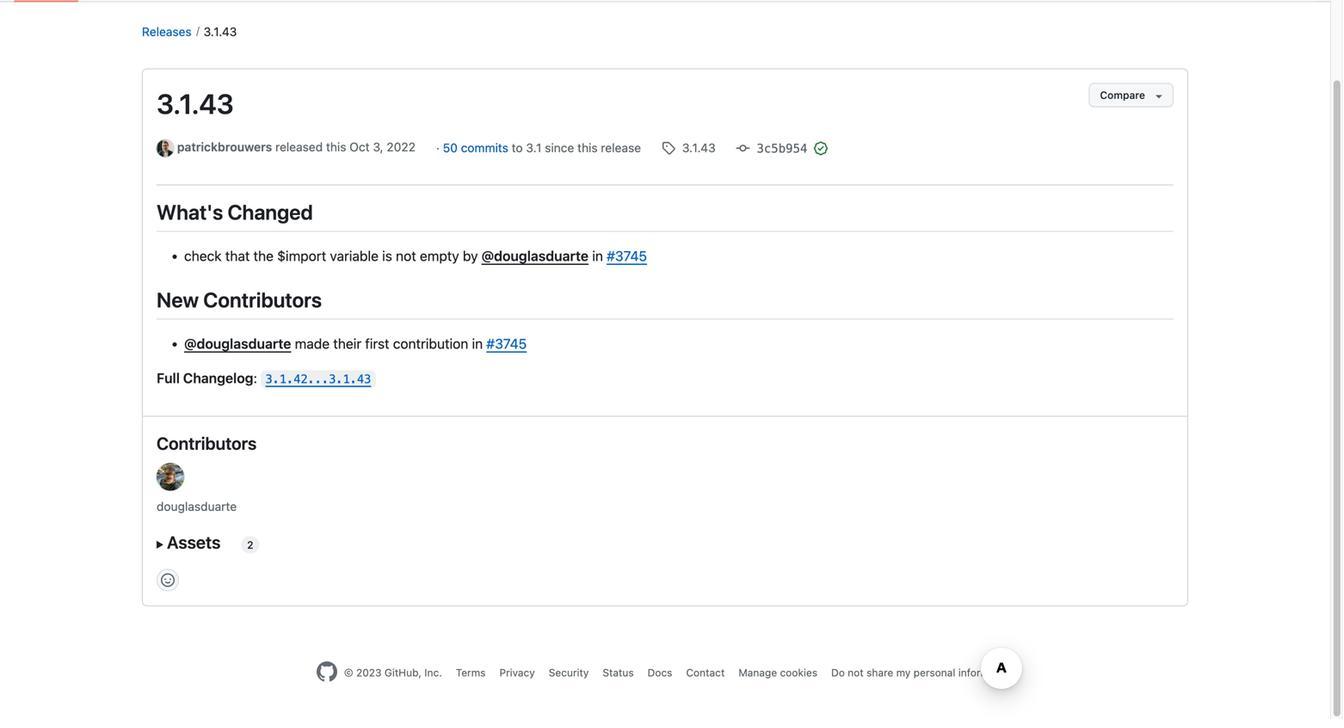 Task type: locate. For each thing, give the bounding box(es) containing it.
1 vertical spatial in
[[472, 336, 483, 352]]

0 vertical spatial #3745
[[607, 248, 647, 264]]

3.1
[[526, 141, 542, 155]]

patrickbrouwers
[[177, 140, 272, 154]]

releases
[[142, 25, 192, 39]]

3.1.43 right tag icon
[[682, 141, 716, 155]]

share
[[867, 667, 894, 679]]

#3745
[[607, 248, 647, 264], [486, 336, 527, 352]]

do
[[831, 667, 845, 679]]

0 horizontal spatial @douglasduarte
[[184, 336, 291, 352]]

· 50 commits to 3.1           since this release
[[436, 141, 641, 155]]

0 horizontal spatial #3745 link
[[486, 336, 527, 352]]

3.1.43 up patrickbrouwers
[[157, 87, 234, 120]]

3.1.43 link
[[204, 25, 237, 39], [662, 139, 716, 157]]

douglasduarte up navegantes
[[157, 386, 241, 400]]

manage cookies button
[[739, 665, 818, 681]]

0 vertical spatial #3745 link
[[607, 248, 647, 264]]

douglasduarte up "assets"
[[157, 500, 237, 514]]

that
[[225, 248, 250, 264]]

@douglasduarte link right by at top left
[[482, 248, 589, 264]]

1 horizontal spatial #3745
[[607, 248, 647, 264]]

@patrickbrouwers image
[[157, 140, 174, 157]]

@douglasduarte
[[482, 248, 589, 264], [184, 336, 291, 352]]

changed
[[228, 200, 313, 224]]

douglasduarte for douglasduarte douglas duarte
[[157, 386, 241, 400]]

navegantes
[[174, 411, 231, 423]]

3.1.43 right releases
[[204, 25, 237, 39]]

1 horizontal spatial this
[[326, 140, 346, 154]]

compare
[[1100, 89, 1145, 101]]

contribution
[[393, 336, 468, 352]]

full
[[157, 370, 180, 387]]

3.1.43 link right releases
[[204, 25, 237, 39]]

1 vertical spatial not
[[848, 667, 864, 679]]

git commit image
[[157, 428, 170, 442]]

0 horizontal spatial #3745
[[486, 336, 527, 352]]

douglasduarte link
[[157, 385, 241, 403]]

user location element
[[157, 410, 330, 425]]

2 douglasduarte from the top
[[157, 500, 237, 514]]

their
[[333, 336, 362, 352]]

0 vertical spatial in
[[592, 248, 603, 264]]

2023
[[356, 667, 382, 679]]

1 horizontal spatial @douglasduarte link
[[482, 248, 589, 264]]

repository
[[264, 430, 313, 442]]

assets
[[167, 532, 221, 553]]

douglasduarte douglas duarte
[[157, 386, 330, 400]]

patrickbrouwers link
[[177, 140, 272, 154]]

1 horizontal spatial not
[[848, 667, 864, 679]]

0 horizontal spatial this
[[243, 430, 261, 442]]

0 vertical spatial not
[[396, 248, 416, 264]]

privacy
[[500, 667, 535, 679]]

in
[[592, 248, 603, 264], [472, 336, 483, 352]]

oct
[[350, 140, 370, 154]]

1 vertical spatial douglasduarte
[[157, 500, 237, 514]]

to
[[512, 141, 523, 155], [230, 430, 240, 442]]

@douglasduarte up :
[[184, 336, 291, 352]]

check
[[184, 248, 222, 264]]

this
[[326, 140, 346, 154], [577, 141, 598, 155], [243, 430, 261, 442]]

location image
[[157, 410, 170, 424]]

commit image
[[736, 141, 750, 155]]

1 horizontal spatial in
[[592, 248, 603, 264]]

tag image
[[662, 141, 676, 155]]

triangle down image
[[1152, 89, 1166, 103]]

0 vertical spatial douglasduarte
[[157, 386, 241, 400]]

releases link
[[142, 25, 192, 39]]

douglasduarte inside the user login and name element
[[157, 386, 241, 400]]

github,
[[385, 667, 422, 679]]

1 horizontal spatial #3745 link
[[607, 248, 647, 264]]

this left oct
[[326, 140, 346, 154]]

this down sc at the bottom left of page
[[243, 430, 261, 442]]

1 vertical spatial 3.1.43
[[157, 87, 234, 120]]

this for oct
[[326, 140, 346, 154]]

1 vertical spatial 3.1.43 link
[[662, 139, 716, 157]]

empty
[[420, 248, 459, 264]]

@douglasduarte right by at top left
[[482, 248, 589, 264]]

/
[[234, 411, 237, 423]]

this right since
[[577, 141, 598, 155]]

Follow douglasduarte submit
[[383, 336, 437, 360]]

manage cookies
[[739, 667, 818, 679]]

docs link
[[648, 667, 672, 679]]

0 vertical spatial @douglasduarte
[[482, 248, 589, 264]]

compare button
[[1089, 83, 1174, 107]]

$import
[[277, 248, 326, 264]]

status link
[[603, 667, 634, 679]]

2 vertical spatial 3.1.43
[[682, 141, 716, 155]]

not right do
[[848, 667, 864, 679]]

1 douglasduarte from the top
[[157, 386, 241, 400]]

50
[[443, 141, 458, 155]]

0 horizontal spatial to
[[230, 430, 240, 442]]

3.1.42...3.1.43
[[266, 373, 371, 386]]

not right the is
[[396, 248, 416, 264]]

cookies
[[780, 667, 818, 679]]

1 horizontal spatial @douglasduarte
[[482, 248, 589, 264]]

inc.
[[424, 667, 442, 679]]

commits
[[461, 141, 508, 155]]

new
[[157, 288, 199, 312]]

contributors down navegantes
[[157, 433, 257, 454]]

my
[[896, 667, 911, 679]]

sc
[[240, 411, 254, 423]]

contributors
[[203, 288, 322, 312], [157, 433, 257, 454]]

to left 3.1
[[512, 141, 523, 155]]

to down '/'
[[230, 430, 240, 442]]

released
[[275, 140, 323, 154]]

0 vertical spatial 3.1.43 link
[[204, 25, 237, 39]]

0 horizontal spatial @douglasduarte link
[[184, 336, 291, 352]]

3.1.42...3.1.43 link
[[261, 370, 376, 388]]

#3745 link
[[607, 248, 647, 264], [486, 336, 527, 352]]

douglas duarte link
[[244, 386, 330, 400]]

1 horizontal spatial to
[[512, 141, 523, 155]]

not inside button
[[848, 667, 864, 679]]

@douglasduarte link
[[482, 248, 589, 264], [184, 336, 291, 352]]

3.1.43
[[204, 25, 237, 39], [157, 87, 234, 120], [682, 141, 716, 155]]

contributors down the
[[203, 288, 322, 312]]

douglasduarte
[[157, 386, 241, 400], [157, 500, 237, 514]]

0 horizontal spatial 3.1.43 link
[[204, 25, 237, 39]]

full changelog : 3.1.42...3.1.43
[[157, 370, 371, 387]]

1 vertical spatial @douglasduarte
[[184, 336, 291, 352]]

what's
[[157, 200, 223, 224]]

3.1.43 link left commit icon
[[662, 139, 716, 157]]

0 vertical spatial to
[[512, 141, 523, 155]]

not
[[396, 248, 416, 264], [848, 667, 864, 679]]

check that the $import variable is not empty by @douglasduarte in #3745
[[184, 248, 647, 264]]

@douglasduarte link up :
[[184, 336, 291, 352]]



Task type: vqa. For each thing, say whether or not it's contained in the screenshot.
shield IMAGE
no



Task type: describe. For each thing, give the bounding box(es) containing it.
·
[[436, 141, 440, 155]]

committed to this repository
[[174, 430, 313, 442]]

1 horizontal spatial 3.1.43 link
[[662, 139, 716, 157]]

patrickbrouwers released this oct 3, 2022
[[177, 140, 416, 154]]

homepage image
[[317, 662, 337, 683]]

status
[[603, 667, 634, 679]]

personal
[[914, 667, 956, 679]]

made
[[295, 336, 330, 352]]

@douglasduarte made their first contribution in #3745
[[184, 336, 527, 352]]

security link
[[549, 667, 589, 679]]

©
[[344, 667, 353, 679]]

50 commits link
[[443, 141, 512, 155]]

contact link
[[686, 667, 725, 679]]

0 vertical spatial contributors
[[203, 288, 322, 312]]

verified commit signature image
[[814, 141, 828, 155]]

add or remove reactions element
[[157, 569, 179, 592]]

add or remove reactions image
[[161, 574, 175, 587]]

2022
[[387, 140, 416, 154]]

3,
[[373, 140, 383, 154]]

first
[[365, 336, 389, 352]]

0 horizontal spatial in
[[472, 336, 483, 352]]

do not share my personal information
[[831, 667, 1014, 679]]

security
[[549, 667, 589, 679]]

douglasduarte for douglasduarte
[[157, 500, 237, 514]]

new contributors
[[157, 288, 322, 312]]

duarte
[[293, 386, 330, 400]]

0 vertical spatial 3.1.43
[[204, 25, 237, 39]]

3c5b954 link
[[736, 141, 811, 156]]

contact
[[686, 667, 725, 679]]

by
[[463, 248, 478, 264]]

since
[[545, 141, 574, 155]]

variable
[[330, 248, 379, 264]]

navegantes / sc
[[174, 411, 254, 423]]

1 vertical spatial #3745 link
[[486, 336, 527, 352]]

committed
[[174, 430, 228, 442]]

2
[[247, 539, 253, 551]]

is
[[382, 248, 392, 264]]

what's changed
[[157, 200, 313, 224]]

© 2023 github, inc.
[[344, 667, 442, 679]]

0 vertical spatial @douglasduarte link
[[482, 248, 589, 264]]

this for repository
[[243, 430, 261, 442]]

1 vertical spatial contributors
[[157, 433, 257, 454]]

docs
[[648, 667, 672, 679]]

@douglasduarte image
[[157, 336, 198, 378]]

changelog
[[183, 370, 253, 387]]

1 vertical spatial @douglasduarte link
[[184, 336, 291, 352]]

douglas
[[244, 386, 290, 400]]

release
[[601, 141, 641, 155]]

terms
[[456, 667, 486, 679]]

3c5b954
[[757, 141, 808, 156]]

the
[[253, 248, 274, 264]]

do not share my personal information button
[[831, 665, 1014, 681]]

manage
[[739, 667, 777, 679]]

1 vertical spatial #3745
[[486, 336, 527, 352]]

0 horizontal spatial not
[[396, 248, 416, 264]]

privacy link
[[500, 667, 535, 679]]

terms link
[[456, 667, 486, 679]]

information
[[958, 667, 1014, 679]]

1 vertical spatial to
[[230, 430, 240, 442]]

:
[[253, 370, 257, 387]]

2 horizontal spatial this
[[577, 141, 598, 155]]

@douglasduarte image
[[157, 464, 184, 491]]

user login and name element
[[157, 385, 330, 403]]



